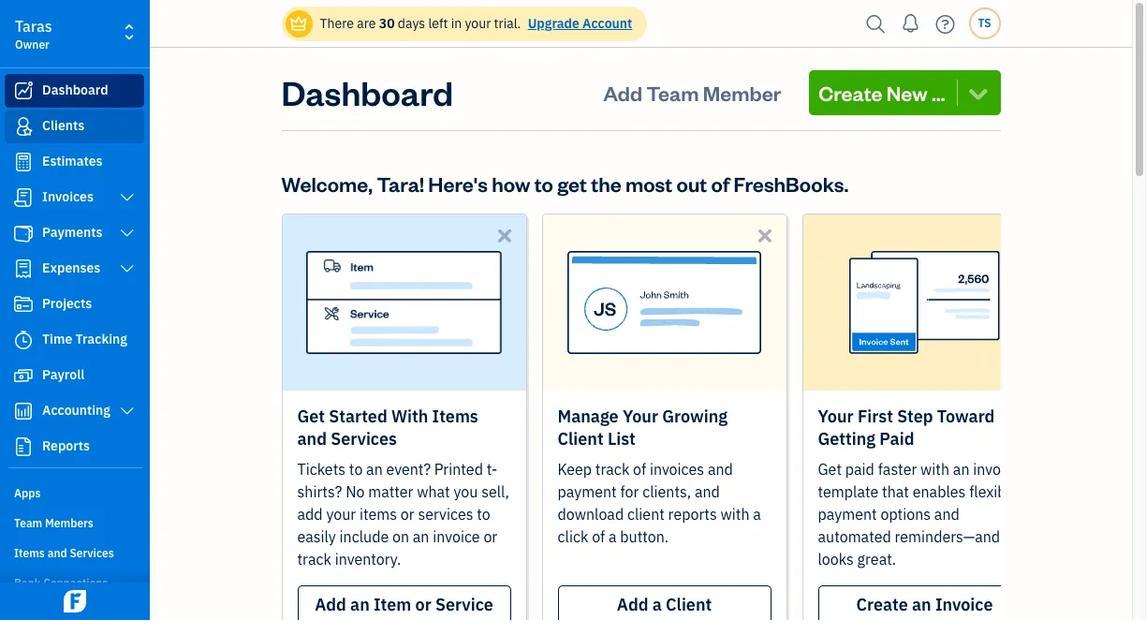 Task type: vqa. For each thing, say whether or not it's contained in the screenshot.
"timer" 'image'
yes



Task type: describe. For each thing, give the bounding box(es) containing it.
dashboard link
[[5, 74, 144, 108]]

account
[[583, 15, 633, 32]]

chevron large down image for invoices
[[119, 190, 136, 205]]

apps link
[[5, 479, 144, 507]]

t-
[[487, 460, 498, 479]]

an right on
[[413, 527, 430, 546]]

add an item or service link
[[297, 586, 511, 620]]

left
[[429, 15, 448, 32]]

flexible
[[970, 483, 1019, 501]]

invoice image
[[12, 188, 35, 207]]

manage your growing client list
[[558, 406, 728, 450]]

apps
[[14, 486, 41, 500]]

looks
[[818, 550, 854, 569]]

add for add a client
[[617, 594, 649, 616]]

your first step toward getting paid
[[818, 406, 995, 450]]

shirts?
[[297, 483, 342, 501]]

welcome, tara! here's how to get the most out of freshbooks.
[[282, 171, 849, 197]]

payroll
[[42, 366, 85, 383]]

expenses
[[42, 260, 100, 276]]

add team member
[[604, 80, 782, 106]]

an inside "get paid faster with an invoice template that enables flexible payment options and automated reminders—and looks great."
[[954, 460, 970, 479]]

get for get paid faster with an invoice template that enables flexible payment options and automated reminders—and looks great.
[[818, 460, 842, 479]]

with inside keep track of invoices and payment for clients, and download client reports with a click of a button.
[[721, 505, 750, 524]]

and inside main element
[[47, 546, 67, 560]]

notifications image
[[896, 5, 926, 42]]

item
[[374, 594, 412, 616]]

project image
[[12, 295, 35, 314]]

an inside create an invoice link
[[913, 594, 932, 616]]

create for create an invoice
[[857, 594, 909, 616]]

client image
[[12, 117, 35, 136]]

most
[[626, 171, 673, 197]]

keep
[[558, 460, 592, 479]]

chevron large down image for expenses
[[119, 261, 136, 276]]

2 horizontal spatial a
[[754, 505, 762, 524]]

create for create new …
[[819, 80, 883, 106]]

track inside keep track of invoices and payment for clients, and download client reports with a click of a button.
[[596, 460, 630, 479]]

client inside manage your growing client list
[[558, 428, 604, 450]]

printed
[[435, 460, 483, 479]]

main element
[[0, 0, 211, 620]]

out
[[677, 171, 708, 197]]

your inside the tickets to an event? printed t- shirts? no matter what you sell, add your items or services to easily include on an invoice or track inventory.
[[326, 505, 356, 524]]

2 vertical spatial to
[[477, 505, 491, 524]]

1 vertical spatial a
[[609, 527, 617, 546]]

days
[[398, 15, 425, 32]]

dismiss image
[[755, 225, 776, 246]]

owner
[[15, 37, 50, 52]]

projects link
[[5, 288, 144, 321]]

new
[[887, 80, 928, 106]]

reports
[[42, 438, 90, 454]]

growing
[[663, 406, 728, 427]]

getting
[[818, 428, 876, 450]]

2 horizontal spatial or
[[484, 527, 498, 546]]

invoice inside "get paid faster with an invoice template that enables flexible payment options and automated reminders—and looks great."
[[974, 460, 1021, 479]]

how
[[492, 171, 531, 197]]

chevrondown image
[[966, 80, 992, 106]]

add a client link
[[558, 586, 772, 620]]

2 horizontal spatial of
[[712, 171, 730, 197]]

what
[[417, 483, 450, 501]]

create an invoice
[[857, 594, 994, 616]]

and right invoices
[[708, 460, 733, 479]]

accounting link
[[5, 394, 144, 428]]

members
[[45, 516, 94, 530]]

manage
[[558, 406, 619, 427]]

paid
[[846, 460, 875, 479]]

freshbooks.
[[734, 171, 849, 197]]

easily
[[297, 527, 336, 546]]

add an item or service
[[315, 594, 494, 616]]

automated
[[818, 527, 892, 546]]

30
[[379, 15, 395, 32]]

enables
[[913, 483, 966, 501]]

items and services link
[[5, 539, 144, 567]]

crown image
[[289, 14, 309, 33]]

add team member button
[[587, 70, 799, 115]]

add
[[297, 505, 323, 524]]

payroll link
[[5, 359, 144, 393]]

team inside button
[[647, 80, 699, 106]]

paid
[[880, 428, 915, 450]]

clients
[[42, 117, 85, 134]]

an up matter
[[366, 460, 383, 479]]

inventory.
[[335, 550, 401, 569]]

services
[[418, 505, 474, 524]]

reports
[[669, 505, 717, 524]]

get paid faster with an invoice template that enables flexible payment options and automated reminders—and looks great.
[[818, 460, 1021, 569]]

time
[[42, 331, 72, 348]]

there
[[320, 15, 354, 32]]

here's
[[428, 171, 488, 197]]

great.
[[858, 550, 897, 569]]

add for add team member
[[604, 80, 643, 106]]

trial.
[[494, 15, 521, 32]]

get for get started with items and services
[[297, 406, 325, 427]]

0 horizontal spatial of
[[592, 527, 605, 546]]

items
[[360, 505, 397, 524]]

clients,
[[643, 483, 692, 501]]

tickets to an event? printed t- shirts? no matter what you sell, add your items or services to easily include on an invoice or track inventory.
[[297, 460, 510, 569]]

taras
[[15, 17, 52, 36]]

1 horizontal spatial your
[[465, 15, 491, 32]]

report image
[[12, 438, 35, 456]]

your inside your first step toward getting paid
[[818, 406, 854, 427]]

invoice
[[936, 594, 994, 616]]

ts button
[[969, 7, 1001, 39]]

items inside main element
[[14, 546, 45, 560]]

0 horizontal spatial to
[[349, 460, 363, 479]]

dismiss image
[[494, 225, 516, 246]]

list
[[608, 428, 636, 450]]

search image
[[861, 10, 891, 38]]

client
[[628, 505, 665, 524]]

toward
[[938, 406, 995, 427]]

expense image
[[12, 260, 35, 278]]

time tracking
[[42, 331, 127, 348]]



Task type: locate. For each thing, give the bounding box(es) containing it.
items right with
[[432, 406, 479, 427]]

0 horizontal spatial a
[[609, 527, 617, 546]]

0 vertical spatial create
[[819, 80, 883, 106]]

invoices
[[42, 188, 94, 205]]

dashboard
[[282, 70, 453, 114], [42, 82, 108, 98]]

2 vertical spatial of
[[592, 527, 605, 546]]

your up getting
[[818, 406, 854, 427]]

team members link
[[5, 509, 144, 537]]

payments link
[[5, 216, 144, 250]]

0 horizontal spatial items
[[14, 546, 45, 560]]

2 vertical spatial a
[[653, 594, 662, 616]]

payments
[[42, 224, 103, 241]]

of right out
[[712, 171, 730, 197]]

team inside 'link'
[[14, 516, 42, 530]]

add down account on the top of the page
[[604, 80, 643, 106]]

0 vertical spatial team
[[647, 80, 699, 106]]

upgrade
[[528, 15, 580, 32]]

first
[[858, 406, 894, 427]]

chevron large down image up chevron large down icon
[[119, 190, 136, 205]]

…
[[932, 80, 946, 106]]

0 vertical spatial chevron large down image
[[119, 190, 136, 205]]

an up enables
[[954, 460, 970, 479]]

tracking
[[75, 331, 127, 348]]

1 horizontal spatial client
[[666, 594, 712, 616]]

chevron large down image right accounting at the bottom of page
[[119, 404, 136, 419]]

0 vertical spatial client
[[558, 428, 604, 450]]

and inside get started with items and services
[[297, 428, 327, 450]]

1 vertical spatial of
[[633, 460, 647, 479]]

a down download
[[609, 527, 617, 546]]

track up for
[[596, 460, 630, 479]]

invoices link
[[5, 181, 144, 215]]

a inside add a client link
[[653, 594, 662, 616]]

sell,
[[482, 483, 510, 501]]

1 vertical spatial to
[[349, 460, 363, 479]]

your inside manage your growing client list
[[623, 406, 659, 427]]

1 horizontal spatial track
[[596, 460, 630, 479]]

1 vertical spatial get
[[818, 460, 842, 479]]

chevron large down image down chevron large down icon
[[119, 261, 136, 276]]

get left the started
[[297, 406, 325, 427]]

1 horizontal spatial services
[[331, 428, 397, 450]]

event?
[[386, 460, 431, 479]]

an left item
[[350, 594, 370, 616]]

create left new
[[819, 80, 883, 106]]

add
[[604, 80, 643, 106], [315, 594, 347, 616], [617, 594, 649, 616]]

click
[[558, 527, 589, 546]]

to
[[535, 171, 554, 197], [349, 460, 363, 479], [477, 505, 491, 524]]

0 horizontal spatial team
[[14, 516, 42, 530]]

track down easily
[[297, 550, 332, 569]]

a
[[754, 505, 762, 524], [609, 527, 617, 546], [653, 594, 662, 616]]

your
[[623, 406, 659, 427], [818, 406, 854, 427]]

payment inside keep track of invoices and payment for clients, and download client reports with a click of a button.
[[558, 483, 617, 501]]

1 horizontal spatial to
[[477, 505, 491, 524]]

invoice up the flexible
[[974, 460, 1021, 479]]

ts
[[979, 16, 992, 30]]

client down manage
[[558, 428, 604, 450]]

of down download
[[592, 527, 605, 546]]

your right in
[[465, 15, 491, 32]]

0 horizontal spatial your
[[326, 505, 356, 524]]

0 vertical spatial services
[[331, 428, 397, 450]]

chevron large down image for accounting
[[119, 404, 136, 419]]

1 vertical spatial invoice
[[433, 527, 480, 546]]

items and services
[[14, 546, 114, 560]]

1 vertical spatial chevron large down image
[[119, 261, 136, 276]]

get inside get started with items and services
[[297, 406, 325, 427]]

track inside the tickets to an event? printed t- shirts? no matter what you sell, add your items or services to easily include on an invoice or track inventory.
[[297, 550, 332, 569]]

create down great.
[[857, 594, 909, 616]]

1 horizontal spatial payment
[[818, 505, 878, 524]]

1 vertical spatial or
[[484, 527, 498, 546]]

0 horizontal spatial or
[[401, 505, 415, 524]]

1 horizontal spatial get
[[818, 460, 842, 479]]

add down 'inventory.'
[[315, 594, 347, 616]]

team left 'member'
[[647, 80, 699, 106]]

2 your from the left
[[818, 406, 854, 427]]

faster
[[879, 460, 918, 479]]

accounting
[[42, 402, 111, 419]]

your down the no
[[326, 505, 356, 524]]

1 vertical spatial track
[[297, 550, 332, 569]]

bank connections image
[[14, 575, 144, 590]]

items
[[432, 406, 479, 427], [14, 546, 45, 560]]

chevron large down image
[[119, 190, 136, 205], [119, 261, 136, 276], [119, 404, 136, 419]]

client down 'button.'
[[666, 594, 712, 616]]

0 horizontal spatial payment
[[558, 483, 617, 501]]

1 horizontal spatial dashboard
[[282, 70, 453, 114]]

to left get
[[535, 171, 554, 197]]

estimates link
[[5, 145, 144, 179]]

create
[[819, 80, 883, 106], [857, 594, 909, 616]]

services up bank connections image
[[70, 546, 114, 560]]

0 vertical spatial payment
[[558, 483, 617, 501]]

0 vertical spatial your
[[465, 15, 491, 32]]

3 chevron large down image from the top
[[119, 404, 136, 419]]

dashboard inside main element
[[42, 82, 108, 98]]

there are 30 days left in your trial. upgrade account
[[320, 15, 633, 32]]

0 horizontal spatial with
[[721, 505, 750, 524]]

0 horizontal spatial services
[[70, 546, 114, 560]]

team
[[647, 80, 699, 106], [14, 516, 42, 530]]

started
[[329, 406, 388, 427]]

options
[[881, 505, 931, 524]]

or
[[401, 505, 415, 524], [484, 527, 498, 546], [416, 594, 432, 616]]

1 horizontal spatial invoice
[[974, 460, 1021, 479]]

with inside "get paid faster with an invoice template that enables flexible payment options and automated reminders—and looks great."
[[921, 460, 950, 479]]

1 vertical spatial team
[[14, 516, 42, 530]]

add a client
[[617, 594, 712, 616]]

0 horizontal spatial client
[[558, 428, 604, 450]]

1 horizontal spatial items
[[432, 406, 479, 427]]

tickets
[[297, 460, 346, 479]]

1 horizontal spatial a
[[653, 594, 662, 616]]

and up the "reports"
[[695, 483, 720, 501]]

items down the team members
[[14, 546, 45, 560]]

your up list on the right
[[623, 406, 659, 427]]

an inside add an item or service link
[[350, 594, 370, 616]]

estimate image
[[12, 153, 35, 171]]

services down the started
[[331, 428, 397, 450]]

1 horizontal spatial with
[[921, 460, 950, 479]]

invoice inside the tickets to an event? printed t- shirts? no matter what you sell, add your items or services to easily include on an invoice or track inventory.
[[433, 527, 480, 546]]

services
[[331, 428, 397, 450], [70, 546, 114, 560]]

service
[[436, 594, 494, 616]]

get started with items and services
[[297, 406, 479, 450]]

in
[[451, 15, 462, 32]]

payment down the template
[[818, 505, 878, 524]]

go to help image
[[931, 10, 961, 38]]

0 vertical spatial of
[[712, 171, 730, 197]]

for
[[621, 483, 639, 501]]

or down sell,
[[484, 527, 498, 546]]

or up on
[[401, 505, 415, 524]]

reminders—and
[[895, 527, 1001, 546]]

services inside get started with items and services
[[331, 428, 397, 450]]

team down apps
[[14, 516, 42, 530]]

1 vertical spatial with
[[721, 505, 750, 524]]

1 horizontal spatial of
[[633, 460, 647, 479]]

invoices
[[650, 460, 705, 479]]

and down the team members
[[47, 546, 67, 560]]

estimates
[[42, 153, 103, 170]]

timer image
[[12, 331, 35, 349]]

freshbooks image
[[60, 590, 90, 613]]

expenses link
[[5, 252, 144, 286]]

0 vertical spatial get
[[297, 406, 325, 427]]

0 vertical spatial a
[[754, 505, 762, 524]]

payment
[[558, 483, 617, 501], [818, 505, 878, 524]]

payment inside "get paid faster with an invoice template that enables flexible payment options and automated reminders—and looks great."
[[818, 505, 878, 524]]

1 chevron large down image from the top
[[119, 190, 136, 205]]

get inside "get paid faster with an invoice template that enables flexible payment options and automated reminders—and looks great."
[[818, 460, 842, 479]]

team members
[[14, 516, 94, 530]]

welcome,
[[282, 171, 373, 197]]

to up the no
[[349, 460, 363, 479]]

chevron large down image
[[119, 226, 136, 241]]

dashboard image
[[12, 82, 35, 100]]

keep track of invoices and payment for clients, and download client reports with a click of a button.
[[558, 460, 762, 546]]

chevron large down image inside expenses link
[[119, 261, 136, 276]]

1 horizontal spatial team
[[647, 80, 699, 106]]

add down 'button.'
[[617, 594, 649, 616]]

2 vertical spatial or
[[416, 594, 432, 616]]

to down sell,
[[477, 505, 491, 524]]

a right the "reports"
[[754, 505, 762, 524]]

with up enables
[[921, 460, 950, 479]]

1 vertical spatial payment
[[818, 505, 878, 524]]

upgrade account link
[[524, 15, 633, 32]]

0 vertical spatial track
[[596, 460, 630, 479]]

2 vertical spatial chevron large down image
[[119, 404, 136, 419]]

invoice
[[974, 460, 1021, 479], [433, 527, 480, 546]]

template
[[818, 483, 879, 501]]

0 vertical spatial invoice
[[974, 460, 1021, 479]]

chart image
[[12, 402, 35, 421]]

projects
[[42, 295, 92, 312]]

with
[[921, 460, 950, 479], [721, 505, 750, 524]]

1 vertical spatial your
[[326, 505, 356, 524]]

reports link
[[5, 430, 144, 464]]

1 your from the left
[[623, 406, 659, 427]]

taras owner
[[15, 17, 52, 52]]

0 horizontal spatial track
[[297, 550, 332, 569]]

add for add an item or service
[[315, 594, 347, 616]]

an left invoice
[[913, 594, 932, 616]]

client inside add a client link
[[666, 594, 712, 616]]

get up the template
[[818, 460, 842, 479]]

with right the "reports"
[[721, 505, 750, 524]]

2 chevron large down image from the top
[[119, 261, 136, 276]]

create new …
[[819, 80, 946, 106]]

or right item
[[416, 594, 432, 616]]

the
[[591, 171, 622, 197]]

services inside main element
[[70, 546, 114, 560]]

dashboard up the 'clients' link
[[42, 82, 108, 98]]

and up reminders—and
[[935, 505, 960, 524]]

items inside get started with items and services
[[432, 406, 479, 427]]

0 horizontal spatial invoice
[[433, 527, 480, 546]]

1 vertical spatial client
[[666, 594, 712, 616]]

chevron large down image inside invoices link
[[119, 190, 136, 205]]

2 horizontal spatial to
[[535, 171, 554, 197]]

1 vertical spatial create
[[857, 594, 909, 616]]

create inside dropdown button
[[819, 80, 883, 106]]

0 vertical spatial or
[[401, 505, 415, 524]]

1 horizontal spatial or
[[416, 594, 432, 616]]

and inside "get paid faster with an invoice template that enables flexible payment options and automated reminders—and looks great."
[[935, 505, 960, 524]]

that
[[883, 483, 910, 501]]

download
[[558, 505, 624, 524]]

0 vertical spatial with
[[921, 460, 950, 479]]

0 horizontal spatial your
[[623, 406, 659, 427]]

no
[[346, 483, 365, 501]]

1 vertical spatial items
[[14, 546, 45, 560]]

0 vertical spatial to
[[535, 171, 554, 197]]

step
[[898, 406, 934, 427]]

a down 'button.'
[[653, 594, 662, 616]]

create new … button
[[810, 70, 1001, 115]]

add inside button
[[604, 80, 643, 106]]

1 vertical spatial services
[[70, 546, 114, 560]]

are
[[357, 15, 376, 32]]

of up for
[[633, 460, 647, 479]]

payment image
[[12, 224, 35, 243]]

0 horizontal spatial get
[[297, 406, 325, 427]]

0 horizontal spatial dashboard
[[42, 82, 108, 98]]

dashboard down are
[[282, 70, 453, 114]]

button.
[[621, 527, 669, 546]]

0 vertical spatial items
[[432, 406, 479, 427]]

client
[[558, 428, 604, 450], [666, 594, 712, 616]]

money image
[[12, 366, 35, 385]]

payment up download
[[558, 483, 617, 501]]

and up tickets
[[297, 428, 327, 450]]

invoice down services
[[433, 527, 480, 546]]

1 horizontal spatial your
[[818, 406, 854, 427]]

clients link
[[5, 110, 144, 143]]

time tracking link
[[5, 323, 144, 357]]



